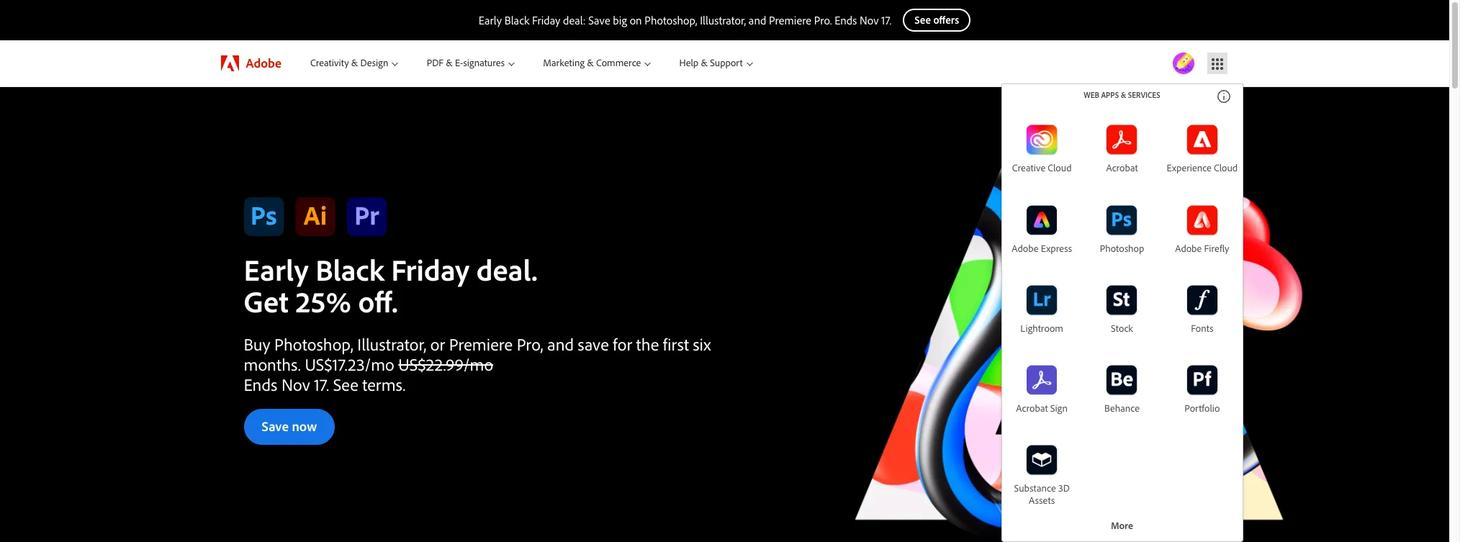 Task type: locate. For each thing, give the bounding box(es) containing it.
assets
[[1029, 494, 1055, 507]]

0 horizontal spatial illustrator,
[[357, 333, 426, 355]]

early
[[478, 13, 502, 27], [244, 250, 309, 289]]

and right pro,
[[547, 333, 574, 355]]

photoshop
[[1100, 242, 1144, 255]]

creative cloud
[[1012, 161, 1072, 174]]

1 horizontal spatial black
[[505, 13, 529, 27]]

1 vertical spatial premiere
[[449, 333, 513, 355]]

commerce
[[596, 56, 641, 69]]

and up help & support "dropdown button"
[[749, 13, 766, 27]]

premiere left pro.
[[769, 13, 811, 27]]

nov up save now
[[281, 374, 310, 395]]

1 vertical spatial illustrator,
[[357, 333, 426, 355]]

photoshop link
[[1082, 186, 1162, 255]]

0 horizontal spatial 17.
[[314, 374, 329, 395]]

& left design
[[351, 56, 358, 69]]

fonts link
[[1162, 266, 1242, 335]]

pdf
[[427, 56, 444, 69]]

help & support
[[679, 56, 743, 69]]

1 vertical spatial nov
[[281, 374, 310, 395]]

0 vertical spatial acrobat
[[1106, 161, 1138, 174]]

friday
[[532, 13, 560, 27], [391, 250, 470, 289]]

save left "big"
[[588, 13, 610, 27]]

17. right pro.
[[881, 13, 891, 27]]

acrobat sign
[[1016, 402, 1068, 415]]

adobe left express
[[1012, 242, 1038, 255]]

save left 'now'
[[262, 418, 289, 435]]

1 vertical spatial black
[[315, 250, 384, 289]]

1 vertical spatial 17.
[[314, 374, 329, 395]]

black for save
[[505, 13, 529, 27]]

&
[[351, 56, 358, 69], [446, 56, 453, 69], [587, 56, 594, 69], [701, 56, 708, 69], [1121, 90, 1126, 100]]

buy
[[244, 333, 270, 355]]

cloud right the experience
[[1214, 161, 1238, 174]]

cloud right creative
[[1048, 161, 1072, 174]]

cloud inside creative cloud link
[[1048, 161, 1072, 174]]

1 horizontal spatial adobe
[[1012, 242, 1038, 255]]

save now link
[[244, 409, 335, 445]]

acrobat sign link
[[1002, 346, 1082, 415]]

creative cloud link
[[1002, 106, 1082, 174]]

adobe inside adobe express link
[[1012, 242, 1038, 255]]

1 horizontal spatial acrobat
[[1106, 161, 1138, 174]]

big
[[613, 13, 627, 27]]

0 vertical spatial black
[[505, 13, 529, 27]]

illustrator, up support
[[700, 13, 746, 27]]

illustrator,
[[700, 13, 746, 27], [357, 333, 426, 355]]

0 horizontal spatial early
[[244, 250, 309, 289]]

for
[[613, 333, 632, 355]]

0 horizontal spatial and
[[547, 333, 574, 355]]

more button
[[1002, 507, 1242, 541]]

us$17.23/mo us$22.99/mo ends nov 17. see terms .
[[244, 353, 493, 395]]

pro,
[[517, 333, 543, 355]]

1 vertical spatial ends
[[244, 374, 277, 395]]

adobe left creativity
[[246, 55, 281, 71]]

1 vertical spatial photoshop,
[[274, 333, 353, 355]]

1 vertical spatial and
[[547, 333, 574, 355]]

0 horizontal spatial photoshop,
[[274, 333, 353, 355]]

0 vertical spatial premiere
[[769, 13, 811, 27]]

buy photoshop, illustrator, or premiere pro, and save for the first six months.
[[244, 333, 711, 375]]

adobe express link
[[1002, 186, 1082, 255]]

& right apps at the right
[[1121, 90, 1126, 100]]

0 horizontal spatial premiere
[[449, 333, 513, 355]]

marketing
[[543, 56, 585, 69]]

ends right pro.
[[835, 13, 857, 27]]

1 vertical spatial save
[[262, 418, 289, 435]]

0 vertical spatial early
[[478, 13, 502, 27]]

& inside 'popup button'
[[446, 56, 453, 69]]

premiere
[[769, 13, 811, 27], [449, 333, 513, 355]]

0 vertical spatial photoshop,
[[645, 13, 697, 27]]

and
[[749, 13, 766, 27], [547, 333, 574, 355]]

1 horizontal spatial photoshop,
[[645, 13, 697, 27]]

deal:
[[563, 13, 586, 27]]

1 horizontal spatial 17.
[[881, 13, 891, 27]]

0 horizontal spatial friday
[[391, 250, 470, 289]]

photoshop, down 25%
[[274, 333, 353, 355]]

acrobat
[[1106, 161, 1138, 174], [1016, 402, 1048, 415]]

behance
[[1104, 402, 1140, 415]]

firefly
[[1204, 242, 1229, 255]]

ends down buy
[[244, 374, 277, 395]]

17. left the see
[[314, 374, 329, 395]]

17.
[[881, 13, 891, 27], [314, 374, 329, 395]]

1 horizontal spatial nov
[[860, 13, 879, 27]]

2 horizontal spatial adobe
[[1175, 242, 1202, 255]]

1 horizontal spatial friday
[[532, 13, 560, 27]]

1 cloud from the left
[[1048, 161, 1072, 174]]

& inside "dropdown button"
[[701, 56, 708, 69]]

design
[[360, 56, 388, 69]]

0 vertical spatial illustrator,
[[700, 13, 746, 27]]

1 vertical spatial acrobat
[[1016, 402, 1048, 415]]

acrobat link
[[1082, 106, 1162, 174]]

express
[[1041, 242, 1072, 255]]

early black friday deal: save big on photoshop, illustrator, and premiere pro. ends nov 17.
[[478, 13, 891, 27]]

adobe firefly
[[1175, 242, 1229, 255]]

photoshop,
[[645, 13, 697, 27], [274, 333, 353, 355]]

ends
[[835, 13, 857, 27], [244, 374, 277, 395]]

1 horizontal spatial ends
[[835, 13, 857, 27]]

illustrator, up "terms"
[[357, 333, 426, 355]]

marketing & commerce
[[543, 56, 641, 69]]

portfolio
[[1184, 402, 1220, 415]]

2 cloud from the left
[[1214, 161, 1238, 174]]

0 vertical spatial 17.
[[881, 13, 891, 27]]

acrobat left sign
[[1016, 402, 1048, 415]]

services
[[1128, 90, 1160, 100]]

1 horizontal spatial premiere
[[769, 13, 811, 27]]

0 horizontal spatial adobe
[[246, 55, 281, 71]]

adobe inside adobe firefly link
[[1175, 242, 1202, 255]]

cloud inside experience cloud link
[[1214, 161, 1238, 174]]

& right "help"
[[701, 56, 708, 69]]

cloud for experience cloud
[[1214, 161, 1238, 174]]

substance
[[1014, 482, 1056, 495]]

& for creativity
[[351, 56, 358, 69]]

adobe inside adobe link
[[246, 55, 281, 71]]

adobe
[[246, 55, 281, 71], [1012, 242, 1038, 255], [1175, 242, 1202, 255]]

black inside early black friday deal. get 25% off.
[[315, 250, 384, 289]]

0 horizontal spatial black
[[315, 250, 384, 289]]

premiere right "or"
[[449, 333, 513, 355]]

fonts
[[1191, 322, 1213, 335]]

0 vertical spatial and
[[749, 13, 766, 27]]

0 vertical spatial ends
[[835, 13, 857, 27]]

black
[[505, 13, 529, 27], [315, 250, 384, 289]]

support
[[710, 56, 743, 69]]

experience
[[1167, 161, 1212, 174]]

friday inside early black friday deal. get 25% off.
[[391, 250, 470, 289]]

1 horizontal spatial and
[[749, 13, 766, 27]]

0 horizontal spatial ends
[[244, 374, 277, 395]]

1 vertical spatial friday
[[391, 250, 470, 289]]

creativity
[[310, 56, 349, 69]]

1 vertical spatial early
[[244, 250, 309, 289]]

save
[[588, 13, 610, 27], [262, 418, 289, 435]]

0 horizontal spatial acrobat
[[1016, 402, 1048, 415]]

acrobat up photoshop link
[[1106, 161, 1138, 174]]

0 horizontal spatial cloud
[[1048, 161, 1072, 174]]

cloud
[[1048, 161, 1072, 174], [1214, 161, 1238, 174]]

& right marketing
[[587, 56, 594, 69]]

1 horizontal spatial save
[[588, 13, 610, 27]]

early for early black friday deal. get 25% off.
[[244, 250, 309, 289]]

0 horizontal spatial nov
[[281, 374, 310, 395]]

3d
[[1058, 482, 1070, 495]]

pro.
[[814, 13, 832, 27]]

early inside early black friday deal. get 25% off.
[[244, 250, 309, 289]]

deal.
[[476, 250, 538, 289]]

1 horizontal spatial illustrator,
[[700, 13, 746, 27]]

0 vertical spatial friday
[[532, 13, 560, 27]]

nov inside us$17.23/mo us$22.99/mo ends nov 17. see terms .
[[281, 374, 310, 395]]

1 horizontal spatial cloud
[[1214, 161, 1238, 174]]

adobe left firefly
[[1175, 242, 1202, 255]]

nov right pro.
[[860, 13, 879, 27]]

nov
[[860, 13, 879, 27], [281, 374, 310, 395]]

photoshop, right on
[[645, 13, 697, 27]]

1 horizontal spatial early
[[478, 13, 502, 27]]

& left 'e-'
[[446, 56, 453, 69]]

sign
[[1050, 402, 1068, 415]]



Task type: vqa. For each thing, say whether or not it's contained in the screenshot.
the left that
no



Task type: describe. For each thing, give the bounding box(es) containing it.
off.
[[358, 281, 398, 320]]

creative
[[1012, 161, 1045, 174]]

on
[[630, 13, 642, 27]]

help & support button
[[665, 40, 767, 86]]

marketing & commerce button
[[529, 40, 665, 86]]

.
[[403, 374, 406, 395]]

acrobat for acrobat sign
[[1016, 402, 1048, 415]]

pdf & e-signatures
[[427, 56, 505, 69]]

photoshop, inside buy photoshop, illustrator, or premiere pro, and save for the first six months.
[[274, 333, 353, 355]]

first
[[663, 333, 689, 355]]

lightroom
[[1020, 322, 1063, 335]]

or
[[430, 333, 445, 355]]

creativity & design button
[[296, 40, 412, 86]]

premiere inside buy photoshop, illustrator, or premiere pro, and save for the first six months.
[[449, 333, 513, 355]]

early black friday deal. get 25% off.
[[244, 250, 538, 320]]

adobe for adobe firefly
[[1175, 242, 1202, 255]]

creativity & design
[[310, 56, 388, 69]]

save
[[578, 333, 609, 355]]

friday for deal.
[[391, 250, 470, 289]]

17. inside us$17.23/mo us$22.99/mo ends nov 17. see terms .
[[314, 374, 329, 395]]

cloud for creative cloud
[[1048, 161, 1072, 174]]

0 horizontal spatial save
[[262, 418, 289, 435]]

portfolio link
[[1162, 346, 1242, 415]]

the
[[636, 333, 659, 355]]

and inside buy photoshop, illustrator, or premiere pro, and save for the first six months.
[[547, 333, 574, 355]]

experience cloud
[[1167, 161, 1238, 174]]

terms
[[362, 374, 403, 395]]

illustrator, inside buy photoshop, illustrator, or premiere pro, and save for the first six months.
[[357, 333, 426, 355]]

us$22.99/mo
[[398, 353, 493, 375]]

e-
[[455, 56, 463, 69]]

stock link
[[1082, 266, 1162, 335]]

more
[[1111, 519, 1133, 532]]

signatures
[[463, 56, 505, 69]]

months.
[[244, 353, 301, 375]]

us$17.23/mo
[[305, 353, 394, 375]]

help
[[679, 56, 698, 69]]

adobe for adobe express
[[1012, 242, 1038, 255]]

& for help
[[701, 56, 708, 69]]

substance 3d assets
[[1014, 482, 1070, 507]]

lightroom link
[[1002, 266, 1082, 335]]

get
[[244, 281, 289, 320]]

apps
[[1101, 90, 1119, 100]]

black for get
[[315, 250, 384, 289]]

stock
[[1111, 322, 1133, 335]]

information image
[[1216, 89, 1231, 104]]

pdf & e-signatures button
[[412, 40, 529, 86]]

acrobat for acrobat
[[1106, 161, 1138, 174]]

web apps & services heading
[[1012, 90, 1232, 100]]

six
[[693, 333, 711, 355]]

friday for deal:
[[532, 13, 560, 27]]

& for pdf
[[446, 56, 453, 69]]

early for early black friday deal: save big on photoshop, illustrator, and premiere pro. ends nov 17.
[[478, 13, 502, 27]]

0 vertical spatial save
[[588, 13, 610, 27]]

see
[[333, 374, 358, 395]]

adobe for adobe
[[246, 55, 281, 71]]

behance link
[[1082, 346, 1162, 415]]

experience cloud link
[[1162, 106, 1242, 174]]

now
[[292, 418, 317, 435]]

& for marketing
[[587, 56, 594, 69]]

web apps & services
[[1084, 90, 1160, 100]]

25%
[[295, 281, 351, 320]]

ends inside us$17.23/mo us$22.99/mo ends nov 17. see terms .
[[244, 374, 277, 395]]

adobe link
[[206, 40, 296, 86]]

web
[[1084, 90, 1099, 100]]

0 vertical spatial nov
[[860, 13, 879, 27]]

substance 3d assets link
[[1002, 426, 1082, 507]]

save now
[[262, 418, 317, 435]]

adobe express
[[1012, 242, 1072, 255]]

see terms link
[[333, 374, 403, 395]]

adobe firefly link
[[1162, 186, 1242, 255]]



